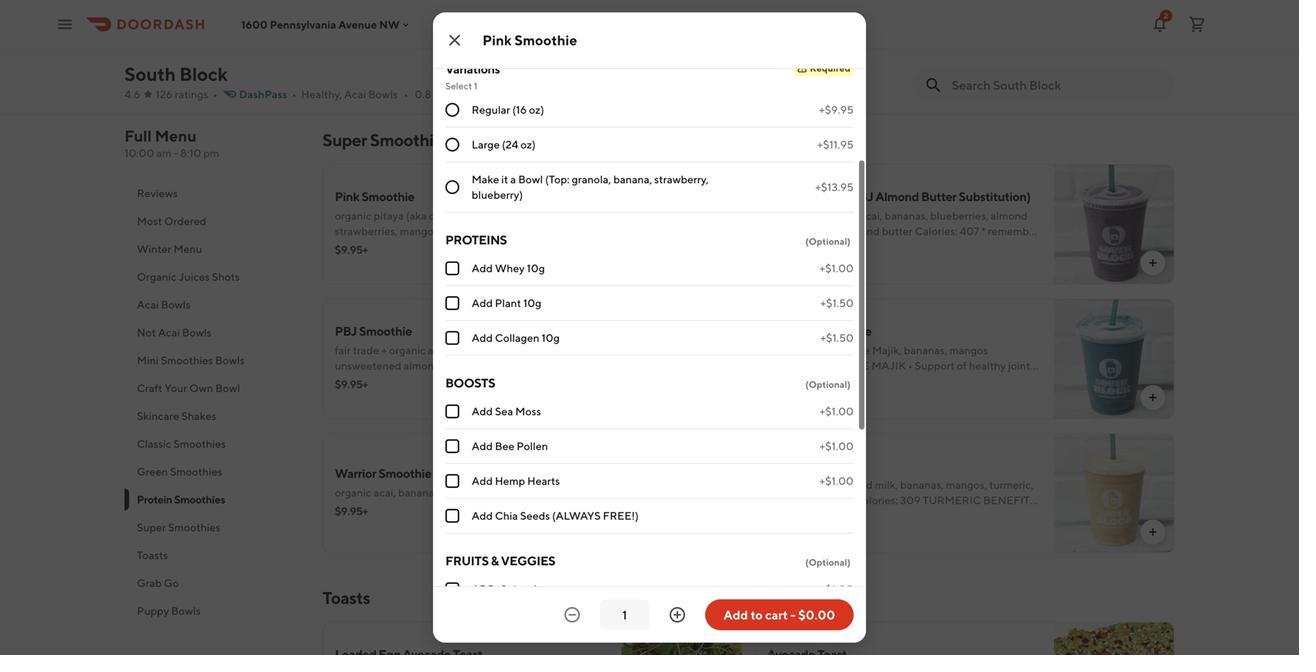 Task type: describe. For each thing, give the bounding box(es) containing it.
avenue
[[339, 18, 377, 31]]

featured items
[[137, 159, 211, 172]]

eat inside abj smoothie (pbj almond butter substitution) fair trade + organic acai, bananas, blueberries, almond milk, all natural almond butter  calories: 407  * remember, not all calories are created equal. we encourage you to eat real food and to count colors, not calories!
[[768, 256, 783, 268]]

+$1.00 for proteins
[[820, 262, 854, 275]]

make it a bowl (top: granola, banana, strawberry, blueberry)
[[472, 173, 709, 201]]

Current quantity is 1 number field
[[610, 607, 641, 624]]

moss
[[516, 405, 541, 418]]

$10.95+
[[768, 243, 806, 256]]

to down (pbj
[[852, 256, 862, 268]]

* inside abj smoothie (pbj almond butter substitution) fair trade + organic acai, bananas, blueberries, almond milk, all natural almond butter  calories: 407  * remember, not all calories are created equal. we encourage you to eat real food and to count colors, not calories!
[[982, 225, 986, 238]]

green smoothies
[[137, 465, 222, 478]]

variations group
[[446, 60, 854, 213]]

full menu 10:00 am - 8:10 pm
[[125, 127, 219, 159]]

organic inside abj smoothie (pbj almond butter substitution) fair trade + organic acai, bananas, blueberries, almond milk, all natural almond butter  calories: 407  * remember, not all calories are created equal. we encourage you to eat real food and to count colors, not calories!
[[822, 209, 859, 222]]

count inside pink smoothie organic pitaya (aka dragon fruit),  pineapple juice, strawberries, mangos  calories: 178  * remember, not all calories are created equal. we encourage you to eat real food and to count colors, not calories!
[[393, 256, 422, 268]]

powerful
[[946, 510, 990, 522]]

milk, inside 'golden smoothie unsweetened almond milk, bananas, mangos, turmeric, ginger, raw honey  calories: 309  turmeric benefits: contains curcumin, a substance with powerful  anti- inflammatory and antioxidant properties.'
[[876, 479, 899, 491]]

smoothies down 0.8
[[370, 130, 450, 150]]

seeds
[[520, 510, 550, 522]]

bananas, inside 'golden smoothie unsweetened almond milk, bananas, mangos, turmeric, ginger, raw honey  calories: 309  turmeric benefits: contains curcumin, a substance with powerful  anti- inflammatory and antioxidant properties.'
[[901, 479, 944, 491]]

0 vertical spatial almond
[[991, 209, 1028, 222]]

granola,
[[572, 173, 612, 186]]

real inside abj smoothie (pbj almond butter substitution) fair trade + organic acai, bananas, blueberries, almond milk, all natural almond butter  calories: 407  * remember, not all calories are created equal. we encourage you to eat real food and to count colors, not calories!
[[786, 256, 804, 268]]

and inside abj smoothie (pbj almond butter substitution) fair trade + organic acai, bananas, blueberries, almond milk, all natural almond butter  calories: 407  * remember, not all calories are created equal. we encourage you to eat real food and to count colors, not calories!
[[831, 256, 850, 268]]

loaded egg avocado toast image
[[622, 622, 743, 655]]

mermaid
[[768, 324, 817, 339]]

1 horizontal spatial super
[[323, 130, 367, 150]]

calories inside pink smoothie organic pitaya (aka dragon fruit),  pineapple juice, strawberries, mangos  calories: 178  * remember, not all calories are created equal. we encourage you to eat real food and to count colors, not calories!
[[335, 240, 373, 253]]

bowls up not acai bowls
[[161, 298, 191, 311]]

ordered
[[164, 215, 207, 227]]

add hemp hearts
[[472, 475, 560, 487]]

we inside abj smoothie (pbj almond butter substitution) fair trade + organic acai, bananas, blueberries, almond milk, all natural almond butter  calories: 407  * remember, not all calories are created equal. we encourage you to eat real food and to count colors, not calories!
[[929, 240, 944, 253]]

pink smoothie image
[[622, 164, 743, 285]]

dashpass •
[[239, 88, 297, 101]]

a inside the make it a bowl (top: granola, banana, strawberry, blueberry)
[[511, 173, 516, 186]]

calories! inside pink smoothie organic pitaya (aka dragon fruit),  pineapple juice, strawberries, mangos  calories: 178  * remember, not all calories are created equal. we encourage you to eat real food and to count colors, not calories!
[[477, 256, 518, 268]]

real inside pink smoothie organic pitaya (aka dragon fruit),  pineapple juice, strawberries, mangos  calories: 178  * remember, not all calories are created equal. we encourage you to eat real food and to count colors, not calories!
[[586, 240, 605, 253]]

oz) for large (24 oz)
[[521, 138, 536, 151]]

of
[[957, 359, 967, 372]]

anti-
[[992, 510, 1016, 522]]

0 vertical spatial support
[[915, 359, 955, 372]]

+ for protein
[[929, 0, 935, 15]]

banana,
[[614, 173, 653, 186]]

fruits
[[446, 554, 489, 568]]

to down the make it a bowl (top: granola, banana, strawberry, blueberry)
[[556, 240, 566, 253]]

vitality
[[919, 390, 952, 403]]

add item to cart image for warrior smoothie
[[715, 526, 727, 539]]

encourage inside pink smoothie organic pitaya (aka dragon fruit),  pineapple juice, strawberries, mangos  calories: 178  * remember, not all calories are created equal. we encourage you to eat real food and to count colors, not calories!
[[481, 240, 534, 253]]

proteins
[[446, 233, 507, 247]]

butter
[[882, 225, 913, 238]]

substitution)
[[959, 189, 1031, 204]]

4.6
[[125, 88, 140, 101]]

make
[[472, 173, 500, 186]]

golden smoothie unsweetened almond milk, bananas, mangos, turmeric, ginger, raw honey  calories: 309  turmeric benefits: contains curcumin, a substance with powerful  anti- inflammatory and antioxidant properties.
[[768, 458, 1040, 538]]

mermaid smoothie image
[[1055, 299, 1175, 419]]

colors, inside abj smoothie (pbj almond butter substitution) fair trade + organic acai, bananas, blueberries, almond milk, all natural almond butter  calories: 407  * remember, not all calories are created equal. we encourage you to eat real food and to count colors, not calories!
[[895, 256, 927, 268]]

free!)
[[603, 510, 639, 522]]

10:00
[[125, 147, 154, 159]]

notification bell image
[[1151, 15, 1170, 34]]

• down flexibility.
[[824, 390, 828, 403]]

antioxidant inside 'golden smoothie unsweetened almond milk, bananas, mangos, turmeric, ginger, raw honey  calories: 309  turmeric benefits: contains curcumin, a substance with powerful  anti- inflammatory and antioxidant properties.'
[[855, 525, 911, 538]]

warrior smoothie image
[[622, 433, 743, 554]]

open menu image
[[56, 15, 74, 34]]

and down benefits
[[768, 375, 786, 388]]

mini
[[137, 354, 159, 367]]

smoothie right passion
[[874, 0, 927, 15]]

126
[[156, 88, 173, 101]]

mangos inside pink smoothie organic pitaya (aka dragon fruit),  pineapple juice, strawberries, mangos  calories: 178  * remember, not all calories are created equal. we encourage you to eat real food and to count colors, not calories!
[[400, 225, 439, 238]]

encourage inside abj smoothie (pbj almond butter substitution) fair trade + organic acai, bananas, blueberries, almond milk, all natural almond butter  calories: 407  * remember, not all calories are created equal. we encourage you to eat real food and to count colors, not calories!
[[946, 240, 998, 253]]

puppy bowls button
[[125, 597, 304, 625]]

acai for healthy,
[[344, 88, 366, 101]]

food inside pink smoothie organic pitaya (aka dragon fruit),  pineapple juice, strawberries, mangos  calories: 178  * remember, not all calories are created equal. we encourage you to eat real food and to count colors, not calories!
[[335, 256, 358, 268]]

of
[[823, 359, 839, 372]]

1 horizontal spatial protein
[[937, 0, 978, 15]]

strawberry, inside the make it a bowl (top: granola, banana, strawberry, blueberry)
[[655, 173, 709, 186]]

pbj smoothie image
[[622, 299, 743, 419]]

classic
[[137, 438, 171, 450]]

3 +$1.00 from the top
[[820, 440, 854, 453]]

1 vertical spatial almond
[[843, 225, 880, 238]]

energy,
[[881, 390, 917, 403]]

add item to cart image for golden smoothie
[[1147, 526, 1160, 539]]

decrease quantity by 1 image
[[563, 606, 582, 624]]

not down the make it a bowl (top: granola, banana, strawberry, blueberry)
[[566, 225, 583, 238]]

abj smoothie (pbj almond butter substitution) image
[[1055, 164, 1175, 285]]

craft your own bowl
[[137, 382, 240, 395]]

+$9.95
[[820, 103, 854, 116]]

smoothies for green smoothies button
[[170, 465, 222, 478]]

Item Search search field
[[953, 77, 1163, 94]]

acai, inside warrior smoothie organic acai, bananas, strawberry, pineapple juice $9.95+
[[374, 486, 396, 499]]

super inside super smoothies button
[[137, 521, 166, 534]]

flexibility.
[[788, 375, 835, 388]]

10g for add whey 10g
[[527, 262, 545, 275]]

to down substitution)
[[1021, 240, 1031, 253]]

healthy
[[970, 359, 1007, 372]]

collagen
[[495, 332, 540, 344]]

10g for add collagen 10g
[[542, 332, 560, 344]]

acai bowls button
[[125, 291, 304, 319]]

2
[[1165, 11, 1169, 20]]

to down strawberries,
[[381, 256, 391, 268]]

10g for add plant 10g
[[524, 297, 542, 310]]

natural
[[806, 225, 841, 238]]

+$1.50 for add plant 10g
[[821, 297, 854, 310]]

contains
[[768, 510, 809, 522]]

&
[[491, 554, 499, 568]]

1600
[[241, 18, 268, 31]]

bowls for mini
[[215, 354, 245, 367]]

cart
[[766, 608, 788, 622]]

0 items, open order cart image
[[1189, 15, 1207, 34]]

avocado toast image
[[1055, 622, 1175, 655]]

smoothies for 'classic smoothies' button at bottom left
[[174, 438, 226, 450]]

not acai bowls
[[137, 326, 212, 339]]

(top:
[[545, 173, 570, 186]]

warrior
[[335, 466, 377, 481]]

bowls for not
[[182, 326, 212, 339]]

sea
[[495, 405, 513, 418]]

+$1.00 for fruits & veggies
[[820, 583, 854, 596]]

acai for not
[[158, 326, 180, 339]]

0.8
[[415, 88, 432, 101]]

309
[[901, 494, 921, 507]]

spinach inside fruits & veggies group
[[501, 583, 541, 596]]

protein smoothies
[[137, 493, 225, 506]]

nw
[[379, 18, 400, 31]]

fruits & veggies group
[[446, 552, 854, 655]]

bananas, inside abj smoothie (pbj almond butter substitution) fair trade + organic acai, bananas, blueberries, almond milk, all natural almond butter  calories: 407  * remember, not all calories are created equal. we encourage you to eat real food and to count colors, not calories!
[[885, 209, 929, 222]]

skincare shakes
[[137, 410, 216, 422]]

reviews
[[137, 187, 178, 200]]

items
[[184, 159, 211, 172]]

large (24 oz)
[[472, 138, 536, 151]]

strawberry passion smoothie + protein image
[[1055, 0, 1175, 96]]

smoothies for super smoothies button
[[168, 521, 220, 534]]

majik
[[872, 359, 907, 372]]

not down fair
[[768, 240, 784, 253]]

(16
[[513, 103, 527, 116]]

pineapple inside pink smoothie organic pitaya (aka dragon fruit),  pineapple juice, strawberries, mangos  calories: 178  * remember, not all calories are created equal. we encourage you to eat real food and to count colors, not calories!
[[495, 209, 545, 222]]

organic juices shots
[[137, 270, 240, 283]]

• down block
[[213, 88, 218, 101]]

south
[[125, 63, 176, 85]]

mangos,
[[947, 479, 988, 491]]

increase quantity by 1 image
[[669, 606, 687, 624]]

trade
[[786, 209, 812, 222]]

0 horizontal spatial protein
[[137, 493, 172, 506]]

healthy, acai bowls • 0.8 mi
[[301, 88, 446, 101]]

bowl for a
[[519, 173, 543, 186]]

featured
[[137, 159, 182, 172]]

$0.00
[[799, 608, 836, 622]]

(24
[[502, 138, 519, 151]]

are inside pink smoothie organic pitaya (aka dragon fruit),  pineapple juice, strawberries, mangos  calories: 178  * remember, not all calories are created equal. we encourage you to eat real food and to count colors, not calories!
[[375, 240, 390, 253]]

featured items button
[[125, 152, 304, 180]]

pbj smoothie
[[335, 324, 412, 339]]

boosts group
[[446, 375, 854, 534]]

protection.
[[768, 390, 822, 403]]

add item to cart image for mermaid smoothie
[[1147, 392, 1160, 404]]

craft
[[137, 382, 162, 395]]

substance
[[870, 510, 920, 522]]

antioxidant inside mermaid smoothie pineapple juice, blue majik, bananas, mangos benefits of blue majik • support of healthy joints and flexibility. • support for antioxidant and cellular protection. • increased energy, vitality and endurance.
[[902, 375, 958, 388]]

smoothie for pbj smoothie
[[359, 324, 412, 339]]

blue
[[848, 344, 871, 357]]

eat inside pink smoothie organic pitaya (aka dragon fruit),  pineapple juice, strawberries, mangos  calories: 178  * remember, not all calories are created equal. we encourage you to eat real food and to count colors, not calories!
[[568, 240, 584, 253]]

pitaya
[[374, 209, 404, 222]]

$9.95+ inside warrior smoothie organic acai, bananas, strawberry, pineapple juice $9.95+
[[335, 505, 368, 518]]

not acai bowls button
[[125, 319, 304, 347]]

calories! inside abj smoothie (pbj almond butter substitution) fair trade + organic acai, bananas, blueberries, almond milk, all natural almond butter  calories: 407  * remember, not all calories are created equal. we encourage you to eat real food and to count colors, not calories!
[[948, 256, 989, 268]]

pink for pink smoothie
[[483, 32, 512, 48]]

shots
[[212, 270, 240, 283]]

bowls down go
[[171, 605, 201, 617]]

you inside abj smoothie (pbj almond butter substitution) fair trade + organic acai, bananas, blueberries, almond milk, all natural almond butter  calories: 407  * remember, not all calories are created equal. we encourage you to eat real food and to count colors, not calories!
[[1001, 240, 1019, 253]]

endurance.
[[975, 390, 1030, 403]]

remember, inside pink smoothie organic pitaya (aka dragon fruit),  pineapple juice, strawberries, mangos  calories: 178  * remember, not all calories are created equal. we encourage you to eat real food and to count colors, not calories!
[[511, 225, 564, 238]]

calories: for golden smoothie
[[856, 494, 898, 507]]

organic for pink smoothie
[[335, 209, 372, 222]]

add chia seeds (always free!)
[[472, 510, 639, 522]]

add item to cart image for abj smoothie (pbj almond butter substitution)
[[1147, 257, 1160, 269]]

and down of on the bottom of page
[[960, 375, 979, 388]]

smoothies down green smoothies button
[[174, 493, 225, 506]]

strawberry, inside warrior smoothie organic acai, bananas, strawberry, pineapple juice $9.95+
[[444, 486, 498, 499]]

add for add bee pollen
[[472, 440, 493, 453]]

it
[[502, 173, 509, 186]]

add for add whey 10g
[[472, 262, 493, 275]]

go
[[164, 577, 179, 590]]

0 vertical spatial spinach
[[470, 0, 514, 15]]

calories: inside abj smoothie (pbj almond butter substitution) fair trade + organic acai, bananas, blueberries, almond milk, all natural almond butter  calories: 407  * remember, not all calories are created equal. we encourage you to eat real food and to count colors, not calories!
[[915, 225, 958, 238]]

smoothie for pink smoothie
[[515, 32, 578, 48]]



Task type: vqa. For each thing, say whether or not it's contained in the screenshot.
the 3 button
no



Task type: locate. For each thing, give the bounding box(es) containing it.
classic smoothies
[[137, 438, 226, 450]]

1 horizontal spatial bowl
[[519, 173, 543, 186]]

pink inside dialog
[[483, 32, 512, 48]]

(optional) down of
[[806, 379, 851, 390]]

add inside button
[[724, 608, 749, 622]]

1 vertical spatial spinach
[[501, 583, 541, 596]]

block
[[179, 63, 228, 85]]

+$13.95
[[816, 181, 854, 193]]

juice, down (top:
[[547, 209, 573, 222]]

2 calories! from the left
[[948, 256, 989, 268]]

cellular
[[981, 375, 1017, 388]]

smoothies down 'protein smoothies'
[[168, 521, 220, 534]]

acai inside button
[[158, 326, 180, 339]]

not
[[137, 326, 156, 339]]

+$1.00 inside fruits & veggies group
[[820, 583, 854, 596]]

1 remember, from the left
[[511, 225, 564, 238]]

add collagen 10g
[[472, 332, 560, 344]]

1 horizontal spatial milk,
[[876, 479, 899, 491]]

0 horizontal spatial -
[[174, 147, 178, 159]]

0 horizontal spatial count
[[393, 256, 422, 268]]

1 horizontal spatial acai,
[[861, 209, 883, 222]]

1 vertical spatial real
[[786, 256, 804, 268]]

Add Chia Seeds (ALWAYS FREE!) checkbox
[[446, 509, 460, 523]]

1 horizontal spatial -
[[791, 608, 796, 622]]

and inside pink smoothie organic pitaya (aka dragon fruit),  pineapple juice, strawberries, mangos  calories: 178  * remember, not all calories are created equal. we encourage you to eat real food and to count colors, not calories!
[[360, 256, 379, 268]]

add plant 10g
[[472, 297, 542, 310]]

1 vertical spatial a
[[862, 510, 868, 522]]

1 +$1.50 from the top
[[821, 297, 854, 310]]

1 add item to cart image from the top
[[1147, 68, 1160, 80]]

juice, up of
[[820, 344, 846, 357]]

to inside add to cart - $0.00 button
[[751, 608, 763, 622]]

add for add hemp hearts
[[472, 475, 493, 487]]

1 horizontal spatial support
[[915, 359, 955, 372]]

add left sea
[[472, 405, 493, 418]]

blast
[[377, 0, 404, 15]]

None checkbox
[[446, 262, 460, 275], [446, 331, 460, 345], [446, 440, 460, 453], [446, 474, 460, 488], [446, 262, 460, 275], [446, 331, 460, 345], [446, 440, 460, 453], [446, 474, 460, 488]]

0 vertical spatial eat
[[568, 240, 584, 253]]

+ for spinach
[[462, 0, 468, 15]]

add left cart
[[724, 608, 749, 622]]

variations
[[446, 62, 500, 76]]

1 vertical spatial super smoothies
[[137, 521, 220, 534]]

encourage down 407
[[946, 240, 998, 253]]

golden smoothie image
[[1055, 433, 1175, 554]]

0 vertical spatial +$1.50
[[821, 297, 854, 310]]

- inside button
[[791, 608, 796, 622]]

grab go button
[[125, 569, 304, 597]]

0 vertical spatial juice,
[[547, 209, 573, 222]]

own
[[189, 382, 213, 395]]

menu inside full menu 10:00 am - 8:10 pm
[[155, 127, 197, 145]]

- right the am
[[174, 147, 178, 159]]

close pink smoothie image
[[446, 31, 464, 50]]

smoothie for pink smoothie organic pitaya (aka dragon fruit),  pineapple juice, strawberries, mangos  calories: 178  * remember, not all calories are created equal. we encourage you to eat real food and to count colors, not calories!
[[362, 189, 415, 204]]

veggies
[[501, 554, 556, 568]]

+$1.50 for add collagen 10g
[[821, 332, 854, 344]]

• left healthy,
[[292, 88, 297, 101]]

0 vertical spatial (optional)
[[806, 236, 851, 247]]

+$1.00 inside the proteins group
[[820, 262, 854, 275]]

1 encourage from the left
[[481, 240, 534, 253]]

1 vertical spatial acai,
[[374, 486, 396, 499]]

+$1.50 up of
[[821, 332, 854, 344]]

0 vertical spatial menu
[[155, 127, 197, 145]]

smoothie for mermaid smoothie pineapple juice, blue majik, bananas, mangos benefits of blue majik • support of healthy joints and flexibility. • support for antioxidant and cellular protection. • increased energy, vitality and endurance.
[[819, 324, 872, 339]]

all inside pink smoothie organic pitaya (aka dragon fruit),  pineapple juice, strawberries, mangos  calories: 178  * remember, not all calories are created equal. we encourage you to eat real food and to count colors, not calories!
[[585, 225, 596, 238]]

smoothie up the pitaya
[[362, 189, 415, 204]]

add:
[[472, 583, 499, 596]]

antioxidant down the substance
[[855, 525, 911, 538]]

0 horizontal spatial milk,
[[768, 225, 791, 238]]

created
[[393, 240, 430, 253], [857, 240, 895, 253]]

winter menu
[[137, 243, 202, 255]]

0 horizontal spatial toasts
[[137, 549, 168, 562]]

none radio inside variations group
[[446, 103, 460, 117]]

curcumin,
[[811, 510, 860, 522]]

strawberry
[[768, 0, 828, 15]]

super smoothies down the healthy, acai bowls • 0.8 mi
[[323, 130, 450, 150]]

(optional) for fruits & veggies
[[806, 557, 851, 568]]

1 (optional) from the top
[[806, 236, 851, 247]]

dashpass
[[239, 88, 288, 101]]

add for add plant 10g
[[472, 297, 493, 310]]

for
[[886, 375, 900, 388]]

mangos inside mermaid smoothie pineapple juice, blue majik, bananas, mangos benefits of blue majik • support of healthy joints and flexibility. • support for antioxidant and cellular protection. • increased energy, vitality and endurance.
[[950, 344, 989, 357]]

pink smoothie organic pitaya (aka dragon fruit),  pineapple juice, strawberries, mangos  calories: 178  * remember, not all calories are created equal. we encourage you to eat real food and to count colors, not calories!
[[335, 189, 605, 268]]

1 horizontal spatial remember,
[[989, 225, 1042, 238]]

1 vertical spatial eat
[[768, 256, 783, 268]]

1 horizontal spatial created
[[857, 240, 895, 253]]

(optional) down the trade
[[806, 236, 851, 247]]

2 +$1.50 from the top
[[821, 332, 854, 344]]

1 horizontal spatial calories!
[[948, 256, 989, 268]]

0 horizontal spatial super
[[137, 521, 166, 534]]

2 count from the left
[[864, 256, 893, 268]]

benefits:
[[984, 494, 1040, 507]]

dragon
[[429, 209, 464, 222]]

acai inside button
[[137, 298, 159, 311]]

pink up strawberries,
[[335, 189, 360, 204]]

(aka
[[406, 209, 427, 222]]

None radio
[[446, 138, 460, 152], [446, 180, 460, 194], [446, 138, 460, 152], [446, 180, 460, 194]]

3 (optional) from the top
[[806, 557, 851, 568]]

• left 0.8
[[404, 88, 409, 101]]

0 vertical spatial mangos
[[400, 225, 439, 238]]

fruits & veggies
[[446, 554, 556, 568]]

smoothie for warrior smoothie organic acai, bananas, strawberry, pineapple juice $9.95+
[[379, 466, 432, 481]]

add for add sea moss
[[472, 405, 493, 418]]

(optional) down inflammatory
[[806, 557, 851, 568]]

toasts button
[[125, 542, 304, 569]]

1600 pennsylvania avenue nw
[[241, 18, 400, 31]]

1 vertical spatial pineapple
[[501, 486, 550, 499]]

required
[[810, 63, 851, 74]]

bowl right own in the bottom left of the page
[[215, 382, 240, 395]]

2 add item to cart image from the top
[[1147, 257, 1160, 269]]

1 equal. from the left
[[433, 240, 462, 253]]

1 horizontal spatial juice,
[[820, 344, 846, 357]]

your
[[165, 382, 187, 395]]

pink up variations
[[483, 32, 512, 48]]

1 * from the left
[[504, 225, 509, 238]]

super smoothies down 'protein smoothies'
[[137, 521, 220, 534]]

2 horizontal spatial +
[[929, 0, 935, 15]]

1 vertical spatial milk,
[[876, 479, 899, 491]]

0 vertical spatial pineapple
[[495, 209, 545, 222]]

+$11.95
[[818, 138, 854, 151]]

calories: up the substance
[[856, 494, 898, 507]]

smoothies for mini smoothies bowls button at bottom left
[[161, 354, 213, 367]]

(optional) inside fruits & veggies group
[[806, 557, 851, 568]]

• right majik
[[909, 359, 913, 372]]

acai, down (pbj
[[861, 209, 883, 222]]

bowls for healthy,
[[368, 88, 398, 101]]

1 vertical spatial +$1.50
[[821, 332, 854, 344]]

mangos down (aka on the top
[[400, 225, 439, 238]]

1 vertical spatial support
[[844, 375, 884, 388]]

you down substitution)
[[1001, 240, 1019, 253]]

blueberries,
[[931, 209, 989, 222]]

1 vertical spatial protein
[[137, 493, 172, 506]]

smoothie inside dialog
[[515, 32, 578, 48]]

a right it in the left top of the page
[[511, 173, 516, 186]]

created down the butter
[[857, 240, 895, 253]]

hearts
[[528, 475, 560, 487]]

$9.95+ down strawberries,
[[335, 243, 368, 256]]

- right cart
[[791, 608, 796, 622]]

organic inside warrior smoothie organic acai, bananas, strawberry, pineapple juice $9.95+
[[335, 486, 372, 499]]

organic inside pink smoothie organic pitaya (aka dragon fruit),  pineapple juice, strawberries, mangos  calories: 178  * remember, not all calories are created equal. we encourage you to eat real food and to count colors, not calories!
[[335, 209, 372, 222]]

almond down (pbj
[[843, 225, 880, 238]]

smoothie inside pink smoothie organic pitaya (aka dragon fruit),  pineapple juice, strawberries, mangos  calories: 178  * remember, not all calories are created equal. we encourage you to eat real food and to count colors, not calories!
[[362, 189, 415, 204]]

1 vertical spatial -
[[791, 608, 796, 622]]

pineapple up 178 on the left
[[495, 209, 545, 222]]

10g
[[527, 262, 545, 275], [524, 297, 542, 310], [542, 332, 560, 344]]

1 horizontal spatial calories
[[800, 240, 838, 253]]

peanut blast smoothie + spinach image
[[622, 0, 743, 96]]

plant
[[495, 297, 522, 310]]

1 horizontal spatial a
[[862, 510, 868, 522]]

bananas, inside mermaid smoothie pineapple juice, blue majik, bananas, mangos benefits of blue majik • support of healthy joints and flexibility. • support for antioxidant and cellular protection. • increased energy, vitality and endurance.
[[904, 344, 948, 357]]

organic for warrior smoothie
[[335, 486, 372, 499]]

0 horizontal spatial mangos
[[400, 225, 439, 238]]

reviews button
[[125, 180, 304, 207]]

1 +$1.00 from the top
[[820, 262, 854, 275]]

1 created from the left
[[393, 240, 430, 253]]

add bee pollen
[[472, 440, 548, 453]]

calories: for pink smoothie
[[441, 225, 484, 238]]

2 food from the left
[[806, 256, 829, 268]]

2 equal. from the left
[[897, 240, 927, 253]]

healthy,
[[301, 88, 342, 101]]

increased
[[831, 390, 879, 403]]

calories:
[[441, 225, 484, 238], [915, 225, 958, 238], [856, 494, 898, 507]]

0 vertical spatial oz)
[[529, 103, 545, 116]]

super down 'protein smoothies'
[[137, 521, 166, 534]]

0 vertical spatial -
[[174, 147, 178, 159]]

0 horizontal spatial calories:
[[441, 225, 484, 238]]

calories: down blueberries,
[[915, 225, 958, 238]]

1 vertical spatial juice,
[[820, 344, 846, 357]]

super down healthy,
[[323, 130, 367, 150]]

smoothie inside mermaid smoothie pineapple juice, blue majik, bananas, mangos benefits of blue majik • support of healthy joints and flexibility. • support for antioxidant and cellular protection. • increased energy, vitality and endurance.
[[819, 324, 872, 339]]

pineapple inside warrior smoothie organic acai, bananas, strawberry, pineapple juice $9.95+
[[501, 486, 550, 499]]

0 horizontal spatial +
[[462, 0, 468, 15]]

we inside pink smoothie organic pitaya (aka dragon fruit),  pineapple juice, strawberries, mangos  calories: 178  * remember, not all calories are created equal. we encourage you to eat real food and to count colors, not calories!
[[465, 240, 479, 253]]

menu for winter
[[174, 243, 202, 255]]

milk, up the substance
[[876, 479, 899, 491]]

not down proteins
[[458, 256, 475, 268]]

smoothie right 'pbj'
[[359, 324, 412, 339]]

most ordered
[[137, 215, 207, 227]]

0 horizontal spatial you
[[536, 240, 554, 253]]

pink for pink smoothie organic pitaya (aka dragon fruit),  pineapple juice, strawberries, mangos  calories: 178  * remember, not all calories are created equal. we encourage you to eat real food and to count colors, not calories!
[[335, 189, 360, 204]]

(optional) for proteins
[[806, 236, 851, 247]]

1 count from the left
[[393, 256, 422, 268]]

+ inside abj smoothie (pbj almond butter substitution) fair trade + organic acai, bananas, blueberries, almond milk, all natural almond butter  calories: 407  * remember, not all calories are created equal. we encourage you to eat real food and to count colors, not calories!
[[814, 209, 820, 222]]

pink smoothie dialog
[[433, 0, 867, 655]]

you up the add whey 10g
[[536, 240, 554, 253]]

spinach
[[470, 0, 514, 15], [501, 583, 541, 596]]

(optional) inside the proteins group
[[806, 236, 851, 247]]

smoothie up the trade
[[792, 189, 845, 204]]

eat down fair
[[768, 256, 783, 268]]

honey
[[823, 494, 854, 507]]

bananas, inside warrior smoothie organic acai, bananas, strawberry, pineapple juice $9.95+
[[398, 486, 442, 499]]

$9.95+ for strawberry passion smoothie + protein
[[768, 55, 801, 67]]

add item to cart image
[[1147, 68, 1160, 80], [1147, 257, 1160, 269]]

1 horizontal spatial *
[[982, 225, 986, 238]]

menu
[[155, 127, 197, 145], [174, 243, 202, 255]]

almond inside 'golden smoothie unsweetened almond milk, bananas, mangos, turmeric, ginger, raw honey  calories: 309  turmeric benefits: contains curcumin, a substance with powerful  anti- inflammatory and antioxidant properties.'
[[836, 479, 873, 491]]

most ordered button
[[125, 207, 304, 235]]

smoothies down the classic smoothies
[[170, 465, 222, 478]]

and inside 'golden smoothie unsweetened almond milk, bananas, mangos, turmeric, ginger, raw honey  calories: 309  turmeric benefits: contains curcumin, a substance with powerful  anti- inflammatory and antioxidant properties.'
[[835, 525, 853, 538]]

menu up organic juices shots
[[174, 243, 202, 255]]

smoothie for golden smoothie unsweetened almond milk, bananas, mangos, turmeric, ginger, raw honey  calories: 309  turmeric benefits: contains curcumin, a substance with powerful  anti- inflammatory and antioxidant properties.
[[810, 458, 863, 473]]

178
[[486, 225, 502, 238]]

support down blue
[[844, 375, 884, 388]]

0 vertical spatial milk,
[[768, 225, 791, 238]]

2 * from the left
[[982, 225, 986, 238]]

bowls up mini smoothies bowls at the bottom left of the page
[[182, 326, 212, 339]]

add item to cart image for peanut blast smoothie + spinach
[[715, 68, 727, 80]]

calories! down proteins
[[477, 256, 518, 268]]

0 horizontal spatial real
[[586, 240, 605, 253]]

0 horizontal spatial support
[[844, 375, 884, 388]]

add for add collagen 10g
[[472, 332, 493, 344]]

to left cart
[[751, 608, 763, 622]]

0 vertical spatial add item to cart image
[[1147, 68, 1160, 80]]

mini smoothies bowls button
[[125, 347, 304, 375]]

0 horizontal spatial *
[[504, 225, 509, 238]]

a inside 'golden smoothie unsweetened almond milk, bananas, mangos, turmeric, ginger, raw honey  calories: 309  turmeric benefits: contains curcumin, a substance with powerful  anti- inflammatory and antioxidant properties.'
[[862, 510, 868, 522]]

5 +$1.00 from the top
[[820, 583, 854, 596]]

acai right healthy,
[[344, 88, 366, 101]]

add item to cart image for strawberry passion smoothie + protein
[[1147, 68, 1160, 80]]

pm
[[203, 147, 219, 159]]

1 horizontal spatial toasts
[[323, 588, 370, 608]]

count inside abj smoothie (pbj almond butter substitution) fair trade + organic acai, bananas, blueberries, almond milk, all natural almond butter  calories: 407  * remember, not all calories are created equal. we encourage you to eat real food and to count colors, not calories!
[[864, 256, 893, 268]]

smoothie up (16
[[515, 32, 578, 48]]

0 horizontal spatial created
[[393, 240, 430, 253]]

• down of
[[838, 375, 842, 388]]

proteins group
[[446, 231, 854, 356]]

acai up not
[[137, 298, 159, 311]]

1 you from the left
[[536, 240, 554, 253]]

mi
[[434, 88, 446, 101]]

smoothies inside button
[[174, 438, 226, 450]]

10g right collagen
[[542, 332, 560, 344]]

- inside full menu 10:00 am - 8:10 pm
[[174, 147, 178, 159]]

milk,
[[768, 225, 791, 238], [876, 479, 899, 491]]

are down strawberries,
[[375, 240, 390, 253]]

and right vitality
[[954, 390, 973, 403]]

support left of on the bottom of page
[[915, 359, 955, 372]]

+$1.00 for boosts
[[820, 405, 854, 418]]

1 horizontal spatial are
[[840, 240, 855, 253]]

raw
[[803, 494, 821, 507]]

turmeric
[[923, 494, 982, 507]]

0 vertical spatial super smoothies
[[323, 130, 450, 150]]

encourage down 178 on the left
[[481, 240, 534, 253]]

2 horizontal spatial calories:
[[915, 225, 958, 238]]

mermaid smoothie pineapple juice, blue majik, bananas, mangos benefits of blue majik • support of healthy joints and flexibility. • support for antioxidant and cellular protection. • increased energy, vitality and endurance.
[[768, 324, 1036, 403]]

* inside pink smoothie organic pitaya (aka dragon fruit),  pineapple juice, strawberries, mangos  calories: 178  * remember, not all calories are created equal. we encourage you to eat real food and to count colors, not calories!
[[504, 225, 509, 238]]

and down strawberries,
[[360, 256, 379, 268]]

shakes
[[181, 410, 216, 422]]

1 horizontal spatial +
[[814, 209, 820, 222]]

juice, inside mermaid smoothie pineapple juice, blue majik, bananas, mangos benefits of blue majik • support of healthy joints and flexibility. • support for antioxidant and cellular protection. • increased energy, vitality and endurance.
[[820, 344, 846, 357]]

bowl inside button
[[215, 382, 240, 395]]

2 encourage from the left
[[946, 240, 998, 253]]

calories: inside 'golden smoothie unsweetened almond milk, bananas, mangos, turmeric, ginger, raw honey  calories: 309  turmeric benefits: contains curcumin, a substance with powerful  anti- inflammatory and antioxidant properties.'
[[856, 494, 898, 507]]

equal. down dragon
[[433, 240, 462, 253]]

2 remember, from the left
[[989, 225, 1042, 238]]

calories down natural
[[800, 240, 838, 253]]

0 horizontal spatial encourage
[[481, 240, 534, 253]]

food inside abj smoothie (pbj almond butter substitution) fair trade + organic acai, bananas, blueberries, almond milk, all natural almond butter  calories: 407  * remember, not all calories are created equal. we encourage you to eat real food and to count colors, not calories!
[[806, 256, 829, 268]]

1 horizontal spatial real
[[786, 256, 804, 268]]

strawberries,
[[335, 225, 398, 238]]

oz) for regular (16 oz)
[[529, 103, 545, 116]]

antioxidant
[[902, 375, 958, 388], [855, 525, 911, 538]]

$9.95+ for pbj smoothie
[[335, 378, 368, 391]]

smoothie inside 'golden smoothie unsweetened almond milk, bananas, mangos, turmeric, ginger, raw honey  calories: 309  turmeric benefits: contains curcumin, a substance with powerful  anti- inflammatory and antioxidant properties.'
[[810, 458, 863, 473]]

calories: inside pink smoothie organic pitaya (aka dragon fruit),  pineapple juice, strawberries, mangos  calories: 178  * remember, not all calories are created equal. we encourage you to eat real food and to count colors, not calories!
[[441, 225, 484, 238]]

strawberry, up the add chia seeds (always free!) checkbox
[[444, 486, 498, 499]]

1 horizontal spatial pink
[[483, 32, 512, 48]]

2 you from the left
[[1001, 240, 1019, 253]]

add for add to cart - $0.00
[[724, 608, 749, 622]]

acai
[[344, 88, 366, 101], [137, 298, 159, 311], [158, 326, 180, 339]]

butter
[[922, 189, 957, 204]]

0 horizontal spatial colors,
[[424, 256, 456, 268]]

created down (aka on the top
[[393, 240, 430, 253]]

calories inside abj smoothie (pbj almond butter substitution) fair trade + organic acai, bananas, blueberries, almond milk, all natural almond butter  calories: 407  * remember, not all calories are created equal. we encourage you to eat real food and to count colors, not calories!
[[800, 240, 838, 253]]

0 horizontal spatial are
[[375, 240, 390, 253]]

1 horizontal spatial mangos
[[950, 344, 989, 357]]

bananas,
[[885, 209, 929, 222], [904, 344, 948, 357], [901, 479, 944, 491], [398, 486, 442, 499]]

126 ratings •
[[156, 88, 218, 101]]

abj smoothie (pbj almond butter substitution) fair trade + organic acai, bananas, blueberries, almond milk, all natural almond butter  calories: 407  * remember, not all calories are created equal. we encourage you to eat real food and to count colors, not calories!
[[768, 189, 1042, 268]]

2 calories from the left
[[800, 240, 838, 253]]

add left whey
[[472, 262, 493, 275]]

ginger,
[[768, 494, 801, 507]]

abj
[[768, 189, 790, 204]]

smoothie up honey
[[810, 458, 863, 473]]

add item to cart image
[[715, 68, 727, 80], [1147, 392, 1160, 404], [715, 526, 727, 539], [1147, 526, 1160, 539]]

1 vertical spatial 10g
[[524, 297, 542, 310]]

calories! down 407
[[948, 256, 989, 268]]

not down blueberries,
[[929, 256, 946, 268]]

milk, inside abj smoothie (pbj almond butter substitution) fair trade + organic acai, bananas, blueberries, almond milk, all natural almond butter  calories: 407  * remember, not all calories are created equal. we encourage you to eat real food and to count colors, not calories!
[[768, 225, 791, 238]]

1 vertical spatial menu
[[174, 243, 202, 255]]

smoothie right warrior
[[379, 466, 432, 481]]

properties.
[[914, 525, 967, 538]]

0 horizontal spatial equal.
[[433, 240, 462, 253]]

2 (optional) from the top
[[806, 379, 851, 390]]

are
[[375, 240, 390, 253], [840, 240, 855, 253]]

0 vertical spatial protein
[[937, 0, 978, 15]]

+$1.50 up blue at the bottom
[[821, 297, 854, 310]]

pink inside pink smoothie organic pitaya (aka dragon fruit),  pineapple juice, strawberries, mangos  calories: 178  * remember, not all calories are created equal. we encourage you to eat real food and to count colors, not calories!
[[335, 189, 360, 204]]

you inside pink smoothie organic pitaya (aka dragon fruit),  pineapple juice, strawberries, mangos  calories: 178  * remember, not all calories are created equal. we encourage you to eat real food and to count colors, not calories!
[[536, 240, 554, 253]]

menu up the am
[[155, 127, 197, 145]]

juice,
[[547, 209, 573, 222], [820, 344, 846, 357]]

1 food from the left
[[335, 256, 358, 268]]

0 vertical spatial a
[[511, 173, 516, 186]]

created inside abj smoothie (pbj almond butter substitution) fair trade + organic acai, bananas, blueberries, almond milk, all natural almond butter  calories: 407  * remember, not all calories are created equal. we encourage you to eat real food and to count colors, not calories!
[[857, 240, 895, 253]]

milk, down fair
[[768, 225, 791, 238]]

almond up honey
[[836, 479, 873, 491]]

spinach up 'pink smoothie'
[[470, 0, 514, 15]]

1 vertical spatial acai
[[137, 298, 159, 311]]

equal. inside pink smoothie organic pitaya (aka dragon fruit),  pineapple juice, strawberries, mangos  calories: 178  * remember, not all calories are created equal. we encourage you to eat real food and to count colors, not calories!
[[433, 240, 462, 253]]

1 are from the left
[[375, 240, 390, 253]]

add left bee
[[472, 440, 493, 453]]

2 +$1.00 from the top
[[820, 405, 854, 418]]

$9.95+ for pink smoothie
[[335, 243, 368, 256]]

organic juices shots button
[[125, 263, 304, 291]]

menu for full
[[155, 127, 197, 145]]

1 calories from the left
[[335, 240, 373, 253]]

0 vertical spatial real
[[586, 240, 605, 253]]

4 +$1.00 from the top
[[820, 475, 854, 487]]

juice, inside pink smoothie organic pitaya (aka dragon fruit),  pineapple juice, strawberries, mangos  calories: 178  * remember, not all calories are created equal. we encourage you to eat real food and to count colors, not calories!
[[547, 209, 573, 222]]

eat down the make it a bowl (top: granola, banana, strawberry, blueberry)
[[568, 240, 584, 253]]

food down natural
[[806, 256, 829, 268]]

add for add chia seeds (always free!)
[[472, 510, 493, 522]]

we down the fruit),
[[465, 240, 479, 253]]

equal. inside abj smoothie (pbj almond butter substitution) fair trade + organic acai, bananas, blueberries, almond milk, all natural almond butter  calories: 407  * remember, not all calories are created equal. we encourage you to eat real food and to count colors, not calories!
[[897, 240, 927, 253]]

encourage
[[481, 240, 534, 253], [946, 240, 998, 253]]

calories: down dragon
[[441, 225, 484, 238]]

0 vertical spatial 10g
[[527, 262, 545, 275]]

0 horizontal spatial a
[[511, 173, 516, 186]]

skincare shakes button
[[125, 402, 304, 430]]

are inside abj smoothie (pbj almond butter substitution) fair trade + organic acai, bananas, blueberries, almond milk, all natural almond butter  calories: 407  * remember, not all calories are created equal. we encourage you to eat real food and to count colors, not calories!
[[840, 240, 855, 253]]

smoothie for abj smoothie (pbj almond butter substitution) fair trade + organic acai, bananas, blueberries, almond milk, all natural almond butter  calories: 407  * remember, not all calories are created equal. we encourage you to eat real food and to count colors, not calories!
[[792, 189, 845, 204]]

2 vertical spatial acai
[[158, 326, 180, 339]]

2 colors, from the left
[[895, 256, 927, 268]]

bowl inside the make it a bowl (top: granola, banana, strawberry, blueberry)
[[519, 173, 543, 186]]

remember, down substitution)
[[989, 225, 1042, 238]]

a right "curcumin,"
[[862, 510, 868, 522]]

colors, inside pink smoothie organic pitaya (aka dragon fruit),  pineapple juice, strawberries, mangos  calories: 178  * remember, not all calories are created equal. we encourage you to eat real food and to count colors, not calories!
[[424, 256, 456, 268]]

0 horizontal spatial super smoothies
[[137, 521, 220, 534]]

0 vertical spatial acai
[[344, 88, 366, 101]]

real down the trade
[[786, 256, 804, 268]]

1 we from the left
[[465, 240, 479, 253]]

None radio
[[446, 103, 460, 117]]

+
[[462, 0, 468, 15], [929, 0, 935, 15], [814, 209, 820, 222]]

bowls down not acai bowls button
[[215, 354, 245, 367]]

menu inside button
[[174, 243, 202, 255]]

1 horizontal spatial food
[[806, 256, 829, 268]]

full
[[125, 127, 152, 145]]

almond
[[876, 189, 920, 204]]

created inside pink smoothie organic pitaya (aka dragon fruit),  pineapple juice, strawberries, mangos  calories: 178  * remember, not all calories are created equal. we encourage you to eat real food and to count colors, not calories!
[[393, 240, 430, 253]]

0 vertical spatial strawberry,
[[655, 173, 709, 186]]

1 vertical spatial mangos
[[950, 344, 989, 357]]

10g right whey
[[527, 262, 545, 275]]

1 horizontal spatial we
[[929, 240, 944, 253]]

add left plant
[[472, 297, 493, 310]]

remember, inside abj smoothie (pbj almond butter substitution) fair trade + organic acai, bananas, blueberries, almond milk, all natural almond butter  calories: 407  * remember, not all calories are created equal. we encourage you to eat real food and to count colors, not calories!
[[989, 225, 1042, 238]]

2 vertical spatial (optional)
[[806, 557, 851, 568]]

bowl for own
[[215, 382, 240, 395]]

0 vertical spatial pink
[[483, 32, 512, 48]]

we
[[465, 240, 479, 253], [929, 240, 944, 253]]

0 vertical spatial bowl
[[519, 173, 543, 186]]

mangos
[[400, 225, 439, 238], [950, 344, 989, 357]]

(optional) for boosts
[[806, 379, 851, 390]]

smoothies down shakes
[[174, 438, 226, 450]]

smoothie inside abj smoothie (pbj almond butter substitution) fair trade + organic acai, bananas, blueberries, almond milk, all natural almond butter  calories: 407  * remember, not all calories are created equal. we encourage you to eat real food and to count colors, not calories!
[[792, 189, 845, 204]]

1 vertical spatial toasts
[[323, 588, 370, 608]]

1 vertical spatial add item to cart image
[[1147, 257, 1160, 269]]

bowl
[[519, 173, 543, 186], [215, 382, 240, 395]]

count down the butter
[[864, 256, 893, 268]]

fair
[[768, 209, 783, 222]]

1 horizontal spatial super smoothies
[[323, 130, 450, 150]]

0 horizontal spatial strawberry,
[[444, 486, 498, 499]]

toasts inside button
[[137, 549, 168, 562]]

pineapple
[[768, 344, 818, 357]]

smoothies inside button
[[161, 354, 213, 367]]

0 horizontal spatial pink
[[335, 189, 360, 204]]

2 we from the left
[[929, 240, 944, 253]]

1 vertical spatial pink
[[335, 189, 360, 204]]

1 vertical spatial super
[[137, 521, 166, 534]]

protein
[[937, 0, 978, 15], [137, 493, 172, 506]]

large
[[472, 138, 500, 151]]

1 vertical spatial antioxidant
[[855, 525, 911, 538]]

bee
[[495, 440, 515, 453]]

add left hemp
[[472, 475, 493, 487]]

toasts
[[137, 549, 168, 562], [323, 588, 370, 608]]

1 horizontal spatial you
[[1001, 240, 1019, 253]]

1 horizontal spatial count
[[864, 256, 893, 268]]

fruit),
[[466, 209, 493, 222]]

$9.95+ left required
[[768, 55, 801, 67]]

0 horizontal spatial juice,
[[547, 209, 573, 222]]

0 horizontal spatial eat
[[568, 240, 584, 253]]

2 created from the left
[[857, 240, 895, 253]]

unsweetened
[[768, 479, 834, 491]]

smoothie up close pink smoothie image
[[406, 0, 459, 15]]

0 horizontal spatial food
[[335, 256, 358, 268]]

smoothie up blue at the bottom
[[819, 324, 872, 339]]

acai, inside abj smoothie (pbj almond butter substitution) fair trade + organic acai, bananas, blueberries, almond milk, all natural almond butter  calories: 407  * remember, not all calories are created equal. we encourage you to eat real food and to count colors, not calories!
[[861, 209, 883, 222]]

1 horizontal spatial eat
[[768, 256, 783, 268]]

1 colors, from the left
[[424, 256, 456, 268]]

1 calories! from the left
[[477, 256, 518, 268]]

1 horizontal spatial calories:
[[856, 494, 898, 507]]

None checkbox
[[446, 296, 460, 310], [446, 405, 460, 419], [446, 296, 460, 310], [446, 405, 460, 419]]

2 are from the left
[[840, 240, 855, 253]]

(optional) inside boosts group
[[806, 379, 851, 390]]

food down strawberries,
[[335, 256, 358, 268]]

smoothie inside warrior smoothie organic acai, bananas, strawberry, pineapple juice $9.95+
[[379, 466, 432, 481]]

super smoothies inside button
[[137, 521, 220, 534]]

add left collagen
[[472, 332, 493, 344]]



